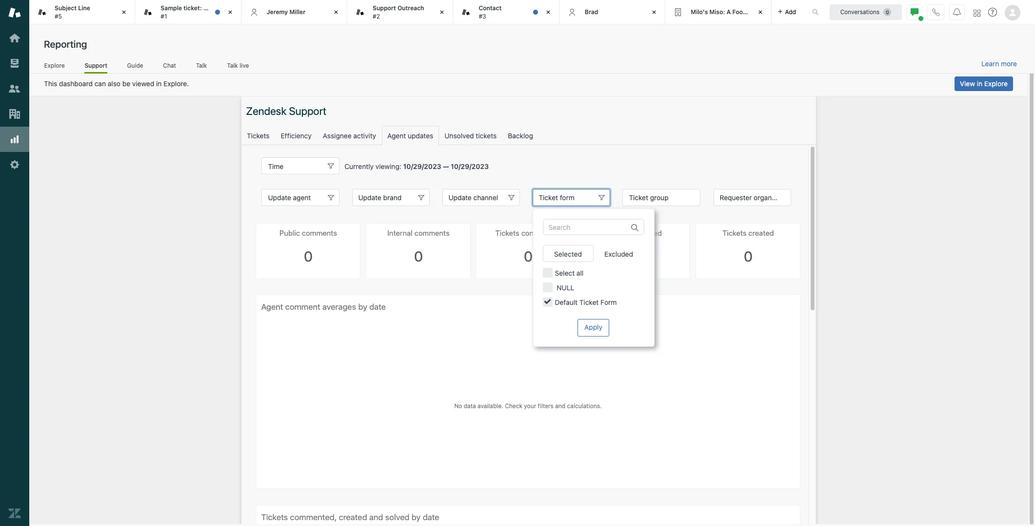 Task type: vqa. For each thing, say whether or not it's contained in the screenshot.
The Apps icon
no



Task type: locate. For each thing, give the bounding box(es) containing it.
talk live
[[227, 62, 249, 69]]

2 tab from the left
[[135, 0, 247, 24]]

tab
[[29, 0, 135, 24], [135, 0, 247, 24], [347, 0, 453, 24], [453, 0, 560, 24]]

admin image
[[8, 159, 21, 171]]

in inside the view in explore button
[[977, 80, 983, 88]]

1 in from the left
[[156, 80, 162, 88]]

0 horizontal spatial support
[[85, 62, 107, 69]]

the
[[219, 4, 229, 12]]

0 horizontal spatial in
[[156, 80, 162, 88]]

zendesk products image
[[974, 10, 981, 16]]

0 vertical spatial support
[[373, 4, 396, 12]]

#1
[[161, 12, 167, 20]]

close image left brad
[[543, 7, 553, 17]]

in
[[156, 80, 162, 88], [977, 80, 983, 88]]

organizations image
[[8, 108, 21, 121]]

get started image
[[8, 32, 21, 44]]

support
[[373, 4, 396, 12], [85, 62, 107, 69]]

3 close image from the left
[[756, 7, 765, 17]]

subject line #5
[[55, 4, 90, 20]]

close image inside the milo's miso: a foodlez subsidiary tab
[[756, 7, 765, 17]]

0 horizontal spatial talk
[[196, 62, 207, 69]]

add
[[785, 8, 796, 15]]

talk link
[[196, 62, 207, 72]]

close image right the meet
[[225, 7, 235, 17]]

viewed
[[132, 80, 154, 88]]

in right the viewed
[[156, 80, 162, 88]]

0 vertical spatial explore
[[44, 62, 65, 69]]

talk left live
[[227, 62, 238, 69]]

close image left milo's
[[649, 7, 659, 17]]

1 horizontal spatial support
[[373, 4, 396, 12]]

2 close image from the left
[[331, 7, 341, 17]]

1 tab from the left
[[29, 0, 135, 24]]

support up can at the left of page
[[85, 62, 107, 69]]

1 close image from the left
[[225, 7, 235, 17]]

1 horizontal spatial talk
[[227, 62, 238, 69]]

live
[[240, 62, 249, 69]]

contact
[[479, 4, 502, 12]]

tab containing sample ticket: meet the ticket
[[135, 0, 247, 24]]

1 vertical spatial explore
[[985, 80, 1008, 88]]

1 talk from the left
[[196, 62, 207, 69]]

4 tab from the left
[[453, 0, 560, 24]]

ticket:
[[184, 4, 202, 12]]

talk right chat
[[196, 62, 207, 69]]

1 vertical spatial support
[[85, 62, 107, 69]]

close image inside tab
[[119, 7, 129, 17]]

more
[[1001, 60, 1017, 68]]

reporting
[[44, 39, 87, 50]]

support inside support outreach #2
[[373, 4, 396, 12]]

explore
[[44, 62, 65, 69], [985, 80, 1008, 88]]

talk
[[196, 62, 207, 69], [227, 62, 238, 69]]

chat
[[163, 62, 176, 69]]

4 close image from the left
[[649, 7, 659, 17]]

1 close image from the left
[[119, 7, 129, 17]]

be
[[122, 80, 130, 88]]

close image left #1
[[119, 7, 129, 17]]

0 horizontal spatial close image
[[119, 7, 129, 17]]

brad
[[585, 8, 598, 16]]

3 tab from the left
[[347, 0, 453, 24]]

miso:
[[710, 8, 725, 16]]

close image right 'outreach'
[[437, 7, 447, 17]]

support for support outreach #2
[[373, 4, 396, 12]]

jeremy miller tab
[[241, 0, 347, 24]]

zendesk support image
[[8, 6, 21, 19]]

close image
[[119, 7, 129, 17], [331, 7, 341, 17], [756, 7, 765, 17]]

2 talk from the left
[[227, 62, 238, 69]]

brad tab
[[560, 0, 666, 24]]

close image inside jeremy miller tab
[[331, 7, 341, 17]]

close image right miller
[[331, 7, 341, 17]]

ticket
[[230, 4, 247, 12]]

1 horizontal spatial explore
[[985, 80, 1008, 88]]

reporting image
[[8, 133, 21, 146]]

1 horizontal spatial in
[[977, 80, 983, 88]]

close image
[[225, 7, 235, 17], [437, 7, 447, 17], [543, 7, 553, 17], [649, 7, 659, 17]]

2 horizontal spatial close image
[[756, 7, 765, 17]]

explore link
[[44, 62, 65, 72]]

explore down learn more link
[[985, 80, 1008, 88]]

jeremy miller
[[267, 8, 305, 16]]

support for support
[[85, 62, 107, 69]]

explore up this
[[44, 62, 65, 69]]

2 in from the left
[[977, 80, 983, 88]]

subsidiary
[[757, 8, 787, 16]]

chat link
[[163, 62, 176, 72]]

guide link
[[127, 62, 143, 72]]

foodlez
[[733, 8, 755, 16]]

also
[[108, 80, 121, 88]]

sample
[[161, 4, 182, 12]]

support up #2
[[373, 4, 396, 12]]

1 horizontal spatial close image
[[331, 7, 341, 17]]

#5
[[55, 12, 62, 20]]

close image right foodlez
[[756, 7, 765, 17]]

tab containing contact
[[453, 0, 560, 24]]

in right view
[[977, 80, 983, 88]]



Task type: describe. For each thing, give the bounding box(es) containing it.
notifications image
[[953, 8, 961, 16]]

#3
[[479, 12, 486, 20]]

view
[[960, 80, 975, 88]]

meet
[[203, 4, 218, 12]]

0 horizontal spatial explore
[[44, 62, 65, 69]]

learn more
[[982, 60, 1017, 68]]

learn
[[982, 60, 999, 68]]

support link
[[85, 62, 107, 74]]

jeremy
[[267, 8, 288, 16]]

explore.
[[164, 80, 189, 88]]

talk for talk
[[196, 62, 207, 69]]

sample ticket: meet the ticket #1
[[161, 4, 247, 20]]

2 close image from the left
[[437, 7, 447, 17]]

milo's miso: a foodlez subsidiary
[[691, 8, 787, 16]]

explore inside button
[[985, 80, 1008, 88]]

zendesk image
[[8, 508, 21, 521]]

get help image
[[988, 8, 997, 17]]

subject
[[55, 4, 77, 12]]

guide
[[127, 62, 143, 69]]

customers image
[[8, 82, 21, 95]]

talk live link
[[227, 62, 249, 72]]

dashboard
[[59, 80, 93, 88]]

support outreach #2
[[373, 4, 424, 20]]

button displays agent's chat status as online. image
[[911, 8, 919, 16]]

this
[[44, 80, 57, 88]]

3 close image from the left
[[543, 7, 553, 17]]

milo's
[[691, 8, 708, 16]]

this dashboard can also be viewed in explore.
[[44, 80, 189, 88]]

close image for milo's miso: a foodlez subsidiary
[[756, 7, 765, 17]]

tab containing support outreach
[[347, 0, 453, 24]]

close image inside brad tab
[[649, 7, 659, 17]]

talk for talk live
[[227, 62, 238, 69]]

view in explore button
[[955, 77, 1013, 91]]

tab containing subject line
[[29, 0, 135, 24]]

line
[[78, 4, 90, 12]]

contact #3
[[479, 4, 502, 20]]

a
[[727, 8, 731, 16]]

conversations
[[840, 8, 880, 15]]

view in explore
[[960, 80, 1008, 88]]

learn more link
[[982, 60, 1017, 68]]

close image for jeremy miller
[[331, 7, 341, 17]]

tabs tab list
[[29, 0, 802, 24]]

outreach
[[398, 4, 424, 12]]

conversations button
[[830, 4, 902, 20]]

add button
[[772, 0, 802, 24]]

#2
[[373, 12, 380, 20]]

views image
[[8, 57, 21, 70]]

milo's miso: a foodlez subsidiary tab
[[666, 0, 787, 24]]

miller
[[290, 8, 305, 16]]

can
[[95, 80, 106, 88]]

main element
[[0, 0, 29, 527]]



